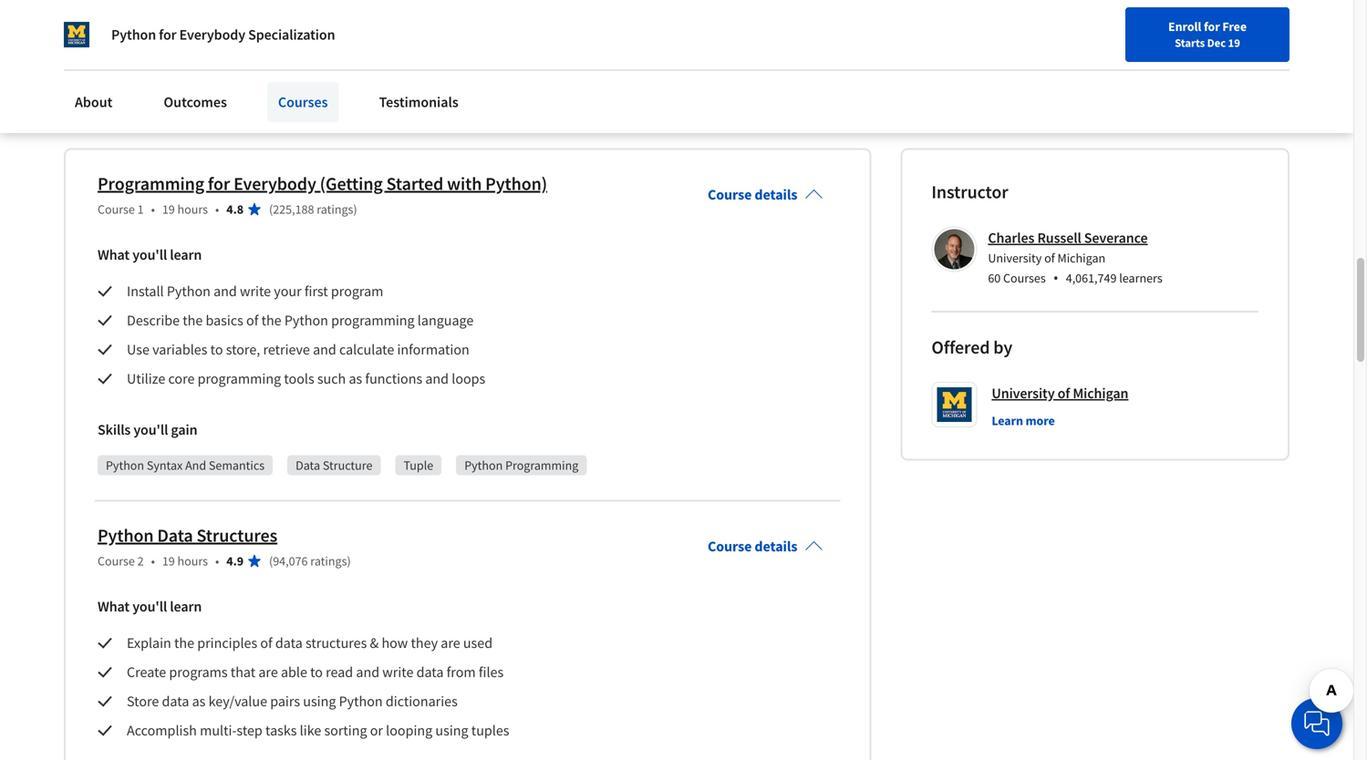 Task type: vqa. For each thing, say whether or not it's contained in the screenshot.
"19" to the middle
yes



Task type: describe. For each thing, give the bounding box(es) containing it.
2 horizontal spatial to
[[310, 664, 323, 682]]

the right on
[[240, 28, 260, 46]]

1
[[137, 201, 144, 218]]

data up able
[[275, 634, 303, 653]]

for up the networked on the top left
[[397, 28, 414, 46]]

use
[[445, 72, 466, 90]]

processing,
[[526, 93, 596, 112]]

dec
[[1208, 36, 1226, 50]]

data down use
[[439, 93, 466, 112]]

) for structures
[[347, 553, 351, 570]]

concepts
[[150, 50, 205, 68]]

for for specialization
[[159, 26, 177, 44]]

( for structures
[[269, 553, 273, 570]]

python down skills
[[106, 457, 144, 474]]

the right databases,
[[759, 50, 779, 68]]

60
[[988, 270, 1001, 286]]

builds
[[181, 28, 218, 46]]

skills you'll gain
[[98, 421, 197, 439]]

semantics
[[209, 457, 265, 474]]

information
[[397, 341, 470, 359]]

own
[[309, 93, 335, 112]]

sorting
[[324, 722, 367, 740]]

you'll for explain
[[132, 598, 167, 616]]

retrieve
[[263, 341, 310, 359]]

programming up the calculate
[[331, 312, 415, 330]]

application
[[434, 50, 503, 68]]

testimonials
[[379, 93, 459, 111]]

what for install python and write your first program
[[98, 246, 130, 264]]

1 vertical spatial michigan
[[1073, 385, 1129, 403]]

describe
[[127, 312, 180, 330]]

python programming
[[465, 457, 579, 474]]

variables
[[152, 341, 208, 359]]

severance
[[1085, 229, 1148, 247]]

• left the 4.9
[[215, 553, 219, 570]]

programs
[[169, 664, 228, 682]]

gain
[[171, 421, 197, 439]]

course details button for programming for everybody (getting started with python)
[[693, 160, 838, 229]]

on
[[221, 28, 237, 46]]

including
[[208, 50, 265, 68]]

hours for data
[[177, 553, 208, 570]]

about
[[75, 93, 113, 111]]

python up 2
[[98, 525, 154, 547]]

and up throughout
[[628, 50, 651, 68]]

testimonials link
[[368, 82, 470, 122]]

they
[[411, 634, 438, 653]]

ratings for everybody
[[317, 201, 353, 218]]

create programs that are able to read and write data from files
[[127, 664, 504, 682]]

using inside this specialization builds on the success of the python for everybody course and will introduce fundamental programming concepts including data structures, networked application program interfaces, and databases, using the python programming language. in the capstone project, you'll use the technologies learned throughout the specialization to design and create your own  applications for data retrieval, processing, and visualization.
[[723, 50, 756, 68]]

tuples
[[472, 722, 510, 740]]

2 vertical spatial using
[[436, 722, 469, 740]]

1 vertical spatial you'll
[[134, 421, 168, 439]]

• right 2
[[151, 553, 155, 570]]

more
[[1026, 413, 1055, 429]]

charles russell severance university of michigan 60 courses • 4,061,749 learners
[[988, 229, 1163, 288]]

university of michigan
[[992, 385, 1129, 403]]

4.9
[[227, 553, 244, 570]]

enroll
[[1169, 18, 1202, 35]]

python up the sorting
[[339, 693, 383, 711]]

syntax
[[147, 457, 183, 474]]

read
[[326, 664, 353, 682]]

and up 'basics'
[[214, 282, 237, 301]]

files
[[479, 664, 504, 682]]

python right install
[[167, 282, 211, 301]]

by
[[994, 336, 1013, 359]]

and down information
[[425, 370, 449, 388]]

from
[[447, 664, 476, 682]]

• left 4.8
[[215, 201, 219, 218]]

( 94,076 ratings )
[[269, 553, 351, 570]]

functions
[[365, 370, 423, 388]]

4.8
[[227, 201, 244, 218]]

programming for everybody (getting started with python) link
[[98, 172, 547, 195]]

skills
[[98, 421, 131, 439]]

0 horizontal spatial using
[[303, 693, 336, 711]]

looping
[[386, 722, 433, 740]]

course details button for python data structures
[[693, 512, 838, 582]]

able
[[281, 664, 307, 682]]

structure
[[323, 457, 373, 474]]

design
[[168, 93, 208, 112]]

how
[[382, 634, 408, 653]]

1 vertical spatial write
[[383, 664, 414, 682]]

you'll for install
[[132, 246, 167, 264]]

create
[[238, 93, 275, 112]]

create
[[127, 664, 166, 682]]

specialization up structures,
[[248, 26, 335, 44]]

outcomes
[[164, 93, 227, 111]]

4,061,749
[[1066, 270, 1117, 286]]

free
[[1223, 18, 1247, 35]]

accomplish multi-step tasks like sorting or looping using tuples
[[127, 722, 510, 740]]

enroll for free starts dec 19
[[1169, 18, 1247, 50]]

visualization.
[[625, 93, 705, 112]]

and down language.
[[211, 93, 235, 112]]

offered
[[932, 336, 990, 359]]

tuple
[[404, 457, 434, 474]]

language.
[[197, 72, 257, 90]]

of inside 'charles russell severance university of michigan 60 courses • 4,061,749 learners'
[[1045, 250, 1055, 266]]

details for python data structures
[[755, 538, 798, 556]]

the up the retrieve
[[261, 312, 282, 330]]

starts
[[1175, 36, 1205, 50]]

started
[[386, 172, 444, 195]]

utilize
[[127, 370, 165, 388]]

use
[[127, 341, 150, 359]]

python)
[[486, 172, 547, 195]]

michigan inside 'charles russell severance university of michigan 60 courses • 4,061,749 learners'
[[1058, 250, 1106, 266]]

( for everybody
[[269, 201, 273, 218]]

of inside this specialization builds on the success of the python for everybody course and will introduce fundamental programming concepts including data structures, networked application program interfaces, and databases, using the python programming language. in the capstone project, you'll use the technologies learned throughout the specialization to design and create your own  applications for data retrieval, processing, and visualization.
[[312, 28, 324, 46]]

programming down this on the left
[[64, 50, 147, 68]]

course 1 • 19 hours •
[[98, 201, 219, 218]]

and down learned
[[598, 93, 622, 112]]

everybody for specialization
[[179, 26, 245, 44]]

ratings for structures
[[310, 553, 347, 570]]

dictionaries
[[386, 693, 458, 711]]

what you'll learn for explain
[[98, 598, 202, 616]]

used
[[463, 634, 493, 653]]

key/value
[[209, 693, 267, 711]]

python data structures link
[[98, 525, 277, 547]]

the up programs
[[174, 634, 194, 653]]

everybody for (getting
[[234, 172, 316, 195]]

charles russell severance link
[[988, 229, 1148, 247]]

• right 1
[[151, 201, 155, 218]]

details for programming for everybody (getting started with python)
[[755, 186, 798, 204]]

programming for everybody (getting started with python)
[[98, 172, 547, 195]]

python right tuple
[[465, 457, 503, 474]]

to inside this specialization builds on the success of the python for everybody course and will introduce fundamental programming concepts including data structures, networked application program interfaces, and databases, using the python programming language. in the capstone project, you'll use the technologies learned throughout the specialization to design and create your own  applications for data retrieval, processing, and visualization.
[[152, 93, 165, 112]]

1 vertical spatial data
[[157, 525, 193, 547]]

structures,
[[298, 50, 363, 68]]

1 horizontal spatial data
[[296, 457, 320, 474]]

python for everybody specialization
[[111, 26, 335, 44]]

1 vertical spatial your
[[274, 282, 302, 301]]

your inside this specialization builds on the success of the python for everybody course and will introduce fundamental programming concepts including data structures, networked application program interfaces, and databases, using the python programming language. in the capstone project, you'll use the technologies learned throughout the specialization to design and create your own  applications for data retrieval, processing, and visualization.
[[278, 93, 306, 112]]

the left 'basics'
[[183, 312, 203, 330]]

hours for for
[[177, 201, 208, 218]]

first
[[305, 282, 328, 301]]

that
[[231, 664, 256, 682]]

or
[[370, 722, 383, 740]]

the up structures,
[[327, 28, 347, 46]]

university of michigan image
[[64, 22, 89, 47]]

utilize core programming tools such as functions and loops
[[127, 370, 486, 388]]

courses link
[[267, 82, 339, 122]]

will
[[555, 28, 576, 46]]



Task type: locate. For each thing, give the bounding box(es) containing it.
data structure
[[296, 457, 373, 474]]

using up accomplish multi-step tasks like sorting or looping using tuples
[[303, 693, 336, 711]]

python syntax and semantics
[[106, 457, 265, 474]]

0 vertical spatial data
[[296, 457, 320, 474]]

the right in
[[274, 72, 295, 90]]

everybody up application
[[417, 28, 482, 46]]

what
[[98, 246, 130, 264], [98, 598, 130, 616]]

courses inside 'charles russell severance university of michigan 60 courses • 4,061,749 learners'
[[1004, 270, 1046, 286]]

the right use
[[469, 72, 489, 90]]

describe the basics of the python programming language
[[127, 312, 474, 330]]

1 vertical spatial university
[[992, 385, 1055, 403]]

0 horizontal spatial to
[[152, 93, 165, 112]]

your left first on the top left of page
[[274, 282, 302, 301]]

and up such
[[313, 341, 336, 359]]

instructor
[[932, 181, 1009, 203]]

about link
[[64, 82, 124, 122]]

data up accomplish
[[162, 693, 189, 711]]

0 vertical spatial what
[[98, 246, 130, 264]]

0 horizontal spatial data
[[157, 525, 193, 547]]

1 vertical spatial are
[[259, 664, 278, 682]]

0 vertical spatial course details
[[708, 186, 798, 204]]

basics
[[206, 312, 243, 330]]

fundamental
[[641, 28, 720, 46]]

courses down "capstone" in the top of the page
[[278, 93, 328, 111]]

for inside enroll for free starts dec 19
[[1204, 18, 1220, 35]]

what you'll learn up the explain
[[98, 598, 202, 616]]

for down you'll
[[419, 93, 436, 112]]

19 for programming for everybody (getting started with python)
[[162, 201, 175, 218]]

learned
[[573, 72, 620, 90]]

university up learn more
[[992, 385, 1055, 403]]

hours
[[177, 201, 208, 218], [177, 553, 208, 570]]

2 horizontal spatial using
[[723, 50, 756, 68]]

programming down the store,
[[198, 370, 281, 388]]

2 what from the top
[[98, 598, 130, 616]]

you'll up install
[[132, 246, 167, 264]]

1 hours from the top
[[177, 201, 208, 218]]

1 vertical spatial programming
[[506, 457, 579, 474]]

ratings down 'programming for everybody (getting started with python)' link
[[317, 201, 353, 218]]

0 vertical spatial (
[[269, 201, 273, 218]]

2 vertical spatial 19
[[162, 553, 175, 570]]

0 horizontal spatial courses
[[278, 93, 328, 111]]

1 vertical spatial hours
[[177, 553, 208, 570]]

hours down the python data structures 'link'
[[177, 553, 208, 570]]

what up the explain
[[98, 598, 130, 616]]

0 vertical spatial programming
[[98, 172, 204, 195]]

learn more button
[[992, 412, 1055, 430]]

learn more
[[992, 413, 1055, 429]]

0 horizontal spatial as
[[192, 693, 206, 711]]

menu item
[[971, 18, 1088, 78]]

1 vertical spatial courses
[[1004, 270, 1046, 286]]

to left the store,
[[210, 341, 223, 359]]

0 vertical spatial what you'll learn
[[98, 246, 202, 264]]

store
[[127, 693, 159, 711]]

1 horizontal spatial using
[[436, 722, 469, 740]]

of
[[312, 28, 324, 46], [1045, 250, 1055, 266], [246, 312, 259, 330], [1058, 385, 1070, 403], [260, 634, 273, 653]]

data up course 2 • 19 hours •
[[157, 525, 193, 547]]

2 course details button from the top
[[693, 512, 838, 582]]

2 what you'll learn from the top
[[98, 598, 202, 616]]

0 vertical spatial hours
[[177, 201, 208, 218]]

the down databases,
[[695, 72, 715, 90]]

1 vertical spatial course details button
[[693, 512, 838, 582]]

ratings right the 94,076
[[310, 553, 347, 570]]

19 down free
[[1229, 36, 1241, 50]]

1 vertical spatial what you'll learn
[[98, 598, 202, 616]]

python up about
[[64, 72, 108, 90]]

what up install
[[98, 246, 130, 264]]

2 learn from the top
[[170, 598, 202, 616]]

store,
[[226, 341, 260, 359]]

using right databases,
[[723, 50, 756, 68]]

programming down concepts
[[111, 72, 194, 90]]

your left own
[[278, 93, 306, 112]]

python up the networked on the top left
[[350, 28, 394, 46]]

1 what you'll learn from the top
[[98, 246, 202, 264]]

are right the they
[[441, 634, 460, 653]]

for for (getting
[[208, 172, 230, 195]]

step
[[237, 722, 263, 740]]

0 vertical spatial michigan
[[1058, 250, 1106, 266]]

python
[[111, 26, 156, 44], [350, 28, 394, 46], [64, 72, 108, 90], [167, 282, 211, 301], [284, 312, 328, 330], [106, 457, 144, 474], [465, 457, 503, 474], [98, 525, 154, 547], [339, 693, 383, 711]]

chat with us image
[[1303, 710, 1332, 739]]

0 vertical spatial to
[[152, 93, 165, 112]]

19 inside enroll for free starts dec 19
[[1229, 36, 1241, 50]]

to left the design
[[152, 93, 165, 112]]

94,076
[[273, 553, 308, 570]]

python up concepts
[[111, 26, 156, 44]]

as right such
[[349, 370, 362, 388]]

• inside 'charles russell severance university of michigan 60 courses • 4,061,749 learners'
[[1054, 268, 1059, 288]]

databases,
[[654, 50, 720, 68]]

0 vertical spatial you'll
[[132, 246, 167, 264]]

for for starts
[[1204, 18, 1220, 35]]

hours left 4.8
[[177, 201, 208, 218]]

2 ( from the top
[[269, 553, 273, 570]]

programming
[[64, 50, 147, 68], [111, 72, 194, 90], [331, 312, 415, 330], [198, 370, 281, 388]]

and right read
[[356, 664, 380, 682]]

data
[[296, 457, 320, 474], [157, 525, 193, 547]]

tasks
[[266, 722, 297, 740]]

python data structures
[[98, 525, 277, 547]]

course 2 • 19 hours •
[[98, 553, 219, 570]]

1 horizontal spatial are
[[441, 634, 460, 653]]

capstone
[[298, 72, 355, 90]]

you'll up the explain
[[132, 598, 167, 616]]

learn
[[170, 246, 202, 264], [170, 598, 202, 616]]

) down (getting
[[353, 201, 357, 218]]

1 vertical spatial ratings
[[310, 553, 347, 570]]

program up technologies at the top left
[[506, 50, 559, 68]]

1 vertical spatial program
[[331, 282, 384, 301]]

program inside this specialization builds on the success of the python for everybody course and will introduce fundamental programming concepts including data structures, networked application program interfaces, and databases, using the python programming language. in the capstone project, you'll use the technologies learned throughout the specialization to design and create your own  applications for data retrieval, processing, and visualization.
[[506, 50, 559, 68]]

1 vertical spatial course details
[[708, 538, 798, 556]]

0 vertical spatial course details button
[[693, 160, 838, 229]]

1 what from the top
[[98, 246, 130, 264]]

1 details from the top
[[755, 186, 798, 204]]

write down how
[[383, 664, 414, 682]]

everybody up 225,188
[[234, 172, 316, 195]]

learn for the
[[170, 598, 202, 616]]

data down the they
[[417, 664, 444, 682]]

university
[[988, 250, 1042, 266], [992, 385, 1055, 403]]

university down charles
[[988, 250, 1042, 266]]

install
[[127, 282, 164, 301]]

what for explain the principles of data structures & how they are used
[[98, 598, 130, 616]]

2 hours from the top
[[177, 553, 208, 570]]

in
[[260, 72, 272, 90]]

1 horizontal spatial programming
[[506, 457, 579, 474]]

1 horizontal spatial as
[[349, 370, 362, 388]]

2 course details from the top
[[708, 538, 798, 556]]

0 vertical spatial program
[[506, 50, 559, 68]]

1 vertical spatial as
[[192, 693, 206, 711]]

data
[[268, 50, 295, 68], [439, 93, 466, 112], [275, 634, 303, 653], [417, 664, 444, 682], [162, 693, 189, 711]]

introduce
[[579, 28, 638, 46]]

data left structure
[[296, 457, 320, 474]]

0 vertical spatial are
[[441, 634, 460, 653]]

0 horizontal spatial )
[[347, 553, 351, 570]]

for up concepts
[[159, 26, 177, 44]]

explain
[[127, 634, 171, 653]]

1 learn from the top
[[170, 246, 202, 264]]

charles russell severance image
[[935, 229, 975, 270]]

everybody up including
[[179, 26, 245, 44]]

1 horizontal spatial program
[[506, 50, 559, 68]]

0 vertical spatial using
[[723, 50, 756, 68]]

1 vertical spatial 19
[[162, 201, 175, 218]]

1 vertical spatial (
[[269, 553, 273, 570]]

courses right 60
[[1004, 270, 1046, 286]]

data down success
[[268, 50, 295, 68]]

using left tuples at left
[[436, 722, 469, 740]]

what you'll learn up install
[[98, 246, 202, 264]]

None search field
[[260, 11, 616, 48]]

what you'll learn
[[98, 246, 202, 264], [98, 598, 202, 616]]

are right that
[[259, 664, 278, 682]]

19 right 2
[[162, 553, 175, 570]]

what you'll learn for install
[[98, 246, 202, 264]]

0 vertical spatial details
[[755, 186, 798, 204]]

throughout
[[623, 72, 692, 90]]

( right the 4.9
[[269, 553, 273, 570]]

specialization down this on the left
[[64, 93, 149, 112]]

to right able
[[310, 664, 323, 682]]

2
[[137, 553, 144, 570]]

university inside 'charles russell severance university of michigan 60 courses • 4,061,749 learners'
[[988, 250, 1042, 266]]

russell
[[1038, 229, 1082, 247]]

0 horizontal spatial write
[[240, 282, 271, 301]]

write up 'basics'
[[240, 282, 271, 301]]

core
[[168, 370, 195, 388]]

python up use variables to store, retrieve and calculate information
[[284, 312, 328, 330]]

) right the 94,076
[[347, 553, 351, 570]]

interfaces,
[[562, 50, 625, 68]]

and left will
[[528, 28, 552, 46]]

1 ( from the top
[[269, 201, 273, 218]]

19 for python data structures
[[162, 553, 175, 570]]

accomplish
[[127, 722, 197, 740]]

0 horizontal spatial are
[[259, 664, 278, 682]]

you'll left gain
[[134, 421, 168, 439]]

2 vertical spatial you'll
[[132, 598, 167, 616]]

1 vertical spatial details
[[755, 538, 798, 556]]

charles
[[988, 229, 1035, 247]]

1 horizontal spatial )
[[353, 201, 357, 218]]

1 course details button from the top
[[693, 160, 838, 229]]

0 vertical spatial university
[[988, 250, 1042, 266]]

1 vertical spatial learn
[[170, 598, 202, 616]]

• left 4,061,749
[[1054, 268, 1059, 288]]

0 vertical spatial your
[[278, 93, 306, 112]]

0 vertical spatial )
[[353, 201, 357, 218]]

everybody inside this specialization builds on the success of the python for everybody course and will introduce fundamental programming concepts including data structures, networked application program interfaces, and databases, using the python programming language. in the capstone project, you'll use the technologies learned throughout the specialization to design and create your own  applications for data retrieval, processing, and visualization.
[[417, 28, 482, 46]]

) for everybody
[[353, 201, 357, 218]]

pairs
[[270, 693, 300, 711]]

for up dec
[[1204, 18, 1220, 35]]

university of michigan link
[[992, 382, 1129, 405]]

1 vertical spatial to
[[210, 341, 223, 359]]

0 horizontal spatial programming
[[98, 172, 204, 195]]

technologies
[[492, 72, 570, 90]]

2 vertical spatial to
[[310, 664, 323, 682]]

ratings
[[317, 201, 353, 218], [310, 553, 347, 570]]

structures
[[197, 525, 277, 547]]

networked
[[366, 50, 432, 68]]

calculate
[[339, 341, 394, 359]]

1 course details from the top
[[708, 186, 798, 204]]

( right 4.8
[[269, 201, 273, 218]]

course details for python data structures
[[708, 538, 798, 556]]

225,188
[[273, 201, 314, 218]]

2 details from the top
[[755, 538, 798, 556]]

0 vertical spatial ratings
[[317, 201, 353, 218]]

show notifications image
[[1108, 23, 1130, 45]]

explain the principles of data structures & how they are used
[[127, 634, 493, 653]]

program right first on the top left of page
[[331, 282, 384, 301]]

course
[[708, 186, 752, 204], [98, 201, 135, 218], [708, 538, 752, 556], [98, 553, 135, 570]]

this specialization builds on the success of the python for everybody course and will introduce fundamental programming concepts including data structures, networked application program interfaces, and databases, using the python programming language. in the capstone project, you'll use the technologies learned throughout the specialization to design and create your own  applications for data retrieval, processing, and visualization.
[[64, 28, 782, 112]]

0 vertical spatial learn
[[170, 246, 202, 264]]

as down programs
[[192, 693, 206, 711]]

courses
[[278, 93, 328, 111], [1004, 270, 1046, 286]]

course details
[[708, 186, 798, 204], [708, 538, 798, 556]]

1 horizontal spatial to
[[210, 341, 223, 359]]

with
[[447, 172, 482, 195]]

1 vertical spatial what
[[98, 598, 130, 616]]

using
[[723, 50, 756, 68], [303, 693, 336, 711], [436, 722, 469, 740]]

for up 4.8
[[208, 172, 230, 195]]

principles
[[197, 634, 257, 653]]

specialization up concepts
[[92, 28, 178, 46]]

loops
[[452, 370, 486, 388]]

you'll
[[408, 72, 442, 90]]

0 horizontal spatial program
[[331, 282, 384, 301]]

this
[[64, 28, 89, 46]]

19 right 1
[[162, 201, 175, 218]]

0 vertical spatial write
[[240, 282, 271, 301]]

0 vertical spatial as
[[349, 370, 362, 388]]

coursera image
[[22, 15, 138, 44]]

multi-
[[200, 722, 237, 740]]

learn up the explain
[[170, 598, 202, 616]]

michigan
[[1058, 250, 1106, 266], [1073, 385, 1129, 403]]

course details for programming for everybody (getting started with python)
[[708, 186, 798, 204]]

install python and write your first program
[[127, 282, 384, 301]]

0 vertical spatial 19
[[1229, 36, 1241, 50]]

success
[[263, 28, 309, 46]]

1 vertical spatial )
[[347, 553, 351, 570]]

1 vertical spatial using
[[303, 693, 336, 711]]

1 horizontal spatial courses
[[1004, 270, 1046, 286]]

learn down course 1 • 19 hours •
[[170, 246, 202, 264]]

0 vertical spatial courses
[[278, 93, 328, 111]]

learn for python
[[170, 246, 202, 264]]

details
[[755, 186, 798, 204], [755, 538, 798, 556]]

)
[[353, 201, 357, 218], [347, 553, 351, 570]]

1 horizontal spatial write
[[383, 664, 414, 682]]

everybody
[[179, 26, 245, 44], [417, 28, 482, 46], [234, 172, 316, 195]]

course
[[485, 28, 525, 46]]



